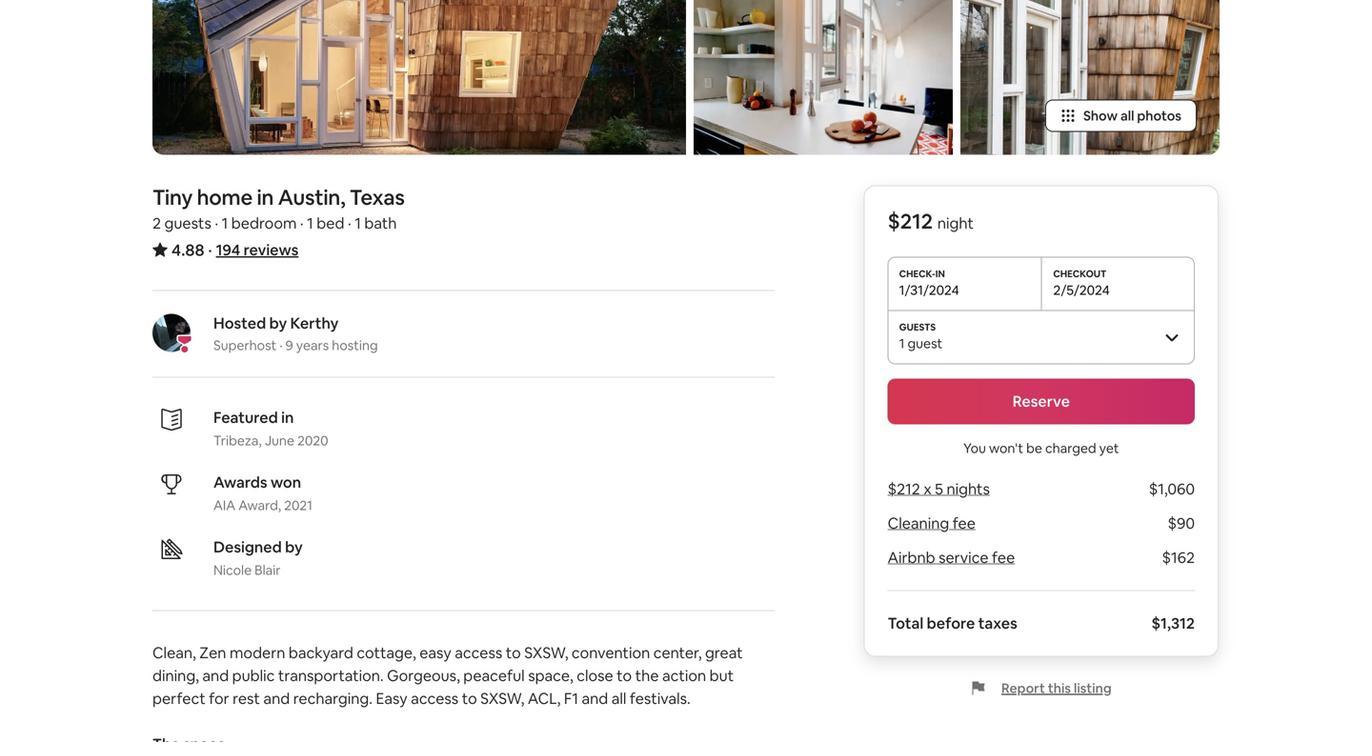 Task type: vqa. For each thing, say whether or not it's contained in the screenshot.
2nd $212 from the top of the page
yes



Task type: describe. For each thing, give the bounding box(es) containing it.
blair
[[255, 562, 281, 579]]

reserve button
[[888, 379, 1195, 425]]

kerthy
[[290, 313, 339, 333]]

private, light-filled kitchen/living area image
[[694, 0, 953, 155]]

be
[[1027, 440, 1043, 457]]

austin,
[[278, 184, 345, 211]]

designed
[[213, 537, 282, 557]]

dining,
[[152, 666, 199, 686]]

taxes
[[979, 614, 1018, 633]]

1 left bed
[[307, 213, 313, 233]]

$1,312
[[1152, 614, 1195, 633]]

service
[[939, 548, 989, 567]]

0 horizontal spatial to
[[462, 689, 477, 709]]

bed
[[317, 213, 345, 233]]

rest
[[233, 689, 260, 709]]

1 vertical spatial sxsw,
[[481, 689, 525, 709]]

featured
[[213, 408, 278, 427]]

1 left bath
[[355, 213, 361, 233]]

1 guest
[[899, 335, 943, 352]]

0 vertical spatial sxsw,
[[524, 643, 568, 663]]

all inside "clean, zen modern backyard cottage, easy access to sxsw, convention center, great dining, and public transportation. gorgeous, peaceful space, close to the action but perfect for rest and recharging. easy access to sxsw, acl, f1 and all festivals."
[[612, 689, 627, 709]]

clean,
[[152, 643, 196, 663]]

featured in tribeza, june 2020
[[213, 408, 328, 449]]

clean, zen modern backyard cottage, easy access to sxsw, convention center, great dining, and public transportation. gorgeous, peaceful space, close to the action but perfect for rest and recharging. easy access to sxsw, acl, f1 and all festivals.
[[152, 643, 746, 709]]

charged
[[1046, 440, 1097, 457]]

guest
[[908, 335, 943, 352]]

show all photos button
[[1045, 100, 1197, 132]]

hosted by kerthy superhost · 9 years hosting
[[213, 313, 378, 354]]

but
[[710, 666, 734, 686]]

194
[[216, 240, 240, 260]]

x
[[924, 479, 932, 499]]

airbnb
[[888, 548, 936, 567]]

$212 x 5 nights button
[[888, 479, 990, 499]]

5
[[935, 479, 944, 499]]

report
[[1002, 680, 1045, 697]]

1 horizontal spatial and
[[263, 689, 290, 709]]

by for designed
[[285, 537, 303, 557]]

in inside the featured in tribeza, june 2020
[[281, 408, 294, 427]]

in inside tiny home in austin, texas 2 guests · 1 bedroom · 1 bed · 1 bath
[[257, 184, 274, 211]]

years
[[296, 337, 329, 354]]

2020
[[297, 432, 328, 449]]

backyard
[[289, 643, 353, 663]]

$1,060
[[1149, 479, 1195, 499]]

recharging.
[[293, 689, 373, 709]]

reserve
[[1013, 392, 1070, 411]]

1 guest button
[[888, 310, 1195, 364]]

center,
[[654, 643, 702, 663]]

photos
[[1137, 107, 1182, 124]]

designed by nicole blair
[[213, 537, 303, 579]]

the exterior is sheathed in cedar shingles, one of the older roofing finishes of texas houses valued for its termite-resistance. image
[[961, 0, 1220, 155]]

host profile picture image
[[152, 314, 191, 352]]

$212 night
[[888, 208, 974, 235]]

bedroom
[[231, 213, 297, 233]]

this
[[1048, 680, 1071, 697]]

superhost
[[213, 337, 277, 354]]

2
[[152, 213, 161, 233]]

bath
[[364, 213, 397, 233]]

yet
[[1100, 440, 1119, 457]]

aia
[[213, 497, 236, 514]]

night
[[938, 213, 974, 233]]

f1
[[564, 689, 578, 709]]

the
[[635, 666, 659, 686]]

easy
[[420, 643, 452, 663]]

transportation.
[[278, 666, 384, 686]]

hosted
[[213, 313, 266, 333]]

action
[[662, 666, 706, 686]]

texas
[[350, 184, 405, 211]]

modern
[[230, 643, 285, 663]]

great
[[705, 643, 743, 663]]

reviews
[[244, 240, 299, 260]]

· inside 4.88 · 194 reviews
[[208, 240, 212, 260]]

public
[[232, 666, 275, 686]]

you
[[964, 440, 986, 457]]

easy
[[376, 689, 408, 709]]

architect-designed one-of-a-kind retreat - studio 512/nicole blair, architect image
[[152, 0, 686, 155]]

cottage,
[[357, 643, 416, 663]]

show all photos
[[1084, 107, 1182, 124]]

report this listing
[[1002, 680, 1112, 697]]

gorgeous,
[[387, 666, 460, 686]]



Task type: locate. For each thing, give the bounding box(es) containing it.
cleaning
[[888, 514, 950, 533]]

by down the 2021
[[285, 537, 303, 557]]

in up june on the left of the page
[[281, 408, 294, 427]]

to left 'the'
[[617, 666, 632, 686]]

nights
[[947, 479, 990, 499]]

1 vertical spatial to
[[617, 666, 632, 686]]

· right bed
[[348, 213, 351, 233]]

and down close
[[582, 689, 608, 709]]

by
[[269, 313, 287, 333], [285, 537, 303, 557]]

total before taxes
[[888, 614, 1018, 633]]

in up "bedroom"
[[257, 184, 274, 211]]

0 vertical spatial $212
[[888, 208, 933, 235]]

zen
[[199, 643, 226, 663]]

0 vertical spatial fee
[[953, 514, 976, 533]]

0 horizontal spatial in
[[257, 184, 274, 211]]

2 vertical spatial to
[[462, 689, 477, 709]]

convention
[[572, 643, 650, 663]]

perfect
[[152, 689, 206, 709]]

2/5/2024
[[1053, 282, 1110, 299]]

tribeza,
[[213, 432, 262, 449]]

2 $212 from the top
[[888, 479, 921, 499]]

0 vertical spatial in
[[257, 184, 274, 211]]

award,
[[238, 497, 281, 514]]

fee right service
[[992, 548, 1015, 567]]

access
[[455, 643, 503, 663], [411, 689, 459, 709]]

1 left guest
[[899, 335, 905, 352]]

1 vertical spatial $212
[[888, 479, 921, 499]]

and down zen
[[202, 666, 229, 686]]

1 horizontal spatial all
[[1121, 107, 1135, 124]]

· down home
[[215, 213, 218, 233]]

0 vertical spatial all
[[1121, 107, 1135, 124]]

all down close
[[612, 689, 627, 709]]

in
[[257, 184, 274, 211], [281, 408, 294, 427]]

hosting
[[332, 337, 378, 354]]

0 vertical spatial by
[[269, 313, 287, 333]]

1 vertical spatial in
[[281, 408, 294, 427]]

by inside hosted by kerthy superhost · 9 years hosting
[[269, 313, 287, 333]]

all inside button
[[1121, 107, 1135, 124]]

194 reviews link
[[216, 240, 299, 260]]

fee up service
[[953, 514, 976, 533]]

all
[[1121, 107, 1135, 124], [612, 689, 627, 709]]

4.88
[[172, 240, 204, 261]]

won
[[271, 473, 301, 492]]

you won't be charged yet
[[964, 440, 1119, 457]]

$212 for $212 night
[[888, 208, 933, 235]]

sxsw, up the space,
[[524, 643, 568, 663]]

1 inside popup button
[[899, 335, 905, 352]]

total
[[888, 614, 924, 633]]

1 vertical spatial access
[[411, 689, 459, 709]]

· down austin,
[[300, 213, 304, 233]]

awards
[[213, 473, 267, 492]]

2 horizontal spatial and
[[582, 689, 608, 709]]

0 horizontal spatial all
[[612, 689, 627, 709]]

tiny
[[152, 184, 193, 211]]

0 vertical spatial access
[[455, 643, 503, 663]]

$212 left night on the right of page
[[888, 208, 933, 235]]

peaceful
[[463, 666, 525, 686]]

1 vertical spatial fee
[[992, 548, 1015, 567]]

$90
[[1168, 514, 1195, 533]]

cleaning fee
[[888, 514, 976, 533]]

sxsw, down peaceful
[[481, 689, 525, 709]]

access up peaceful
[[455, 643, 503, 663]]

airbnb service fee button
[[888, 548, 1015, 567]]

festivals.
[[630, 689, 691, 709]]

close
[[577, 666, 613, 686]]

listing
[[1074, 680, 1112, 697]]

won't
[[989, 440, 1024, 457]]

$212 for $212 x 5 nights
[[888, 479, 921, 499]]

show
[[1084, 107, 1118, 124]]

1/31/2024
[[899, 282, 959, 299]]

1
[[222, 213, 228, 233], [307, 213, 313, 233], [355, 213, 361, 233], [899, 335, 905, 352]]

by inside designed by nicole blair
[[285, 537, 303, 557]]

$212 x 5 nights
[[888, 479, 990, 499]]

home
[[197, 184, 253, 211]]

· left 194
[[208, 240, 212, 260]]

awards won aia award, 2021
[[213, 473, 313, 514]]

1 down home
[[222, 213, 228, 233]]

by for hosted
[[269, 313, 287, 333]]

$162
[[1162, 548, 1195, 567]]

to down peaceful
[[462, 689, 477, 709]]

2 horizontal spatial to
[[617, 666, 632, 686]]

cleaning fee button
[[888, 514, 976, 533]]

nicole
[[213, 562, 252, 579]]

access down gorgeous, on the bottom
[[411, 689, 459, 709]]

1 horizontal spatial in
[[281, 408, 294, 427]]

2021
[[284, 497, 313, 514]]

by up 9
[[269, 313, 287, 333]]

airbnb service fee
[[888, 548, 1015, 567]]

to up peaceful
[[506, 643, 521, 663]]

report this listing button
[[971, 680, 1112, 697]]

9
[[286, 337, 293, 354]]

space,
[[528, 666, 574, 686]]

$212 left x
[[888, 479, 921, 499]]

and right "rest"
[[263, 689, 290, 709]]

1 vertical spatial all
[[612, 689, 627, 709]]

0 horizontal spatial and
[[202, 666, 229, 686]]

1 horizontal spatial fee
[[992, 548, 1015, 567]]

to
[[506, 643, 521, 663], [617, 666, 632, 686], [462, 689, 477, 709]]

0 horizontal spatial fee
[[953, 514, 976, 533]]

1 vertical spatial by
[[285, 537, 303, 557]]

· left 9
[[280, 337, 283, 354]]

1 horizontal spatial to
[[506, 643, 521, 663]]

fee
[[953, 514, 976, 533], [992, 548, 1015, 567]]

all right the "show" at the right top of page
[[1121, 107, 1135, 124]]

tiny home in austin, texas 2 guests · 1 bedroom · 1 bed · 1 bath
[[152, 184, 405, 233]]

· inside hosted by kerthy superhost · 9 years hosting
[[280, 337, 283, 354]]

1 $212 from the top
[[888, 208, 933, 235]]

guests
[[164, 213, 211, 233]]

and
[[202, 666, 229, 686], [263, 689, 290, 709], [582, 689, 608, 709]]

june
[[265, 432, 294, 449]]

0 vertical spatial to
[[506, 643, 521, 663]]

before
[[927, 614, 975, 633]]

for
[[209, 689, 229, 709]]

4.88 · 194 reviews
[[172, 240, 299, 261]]



